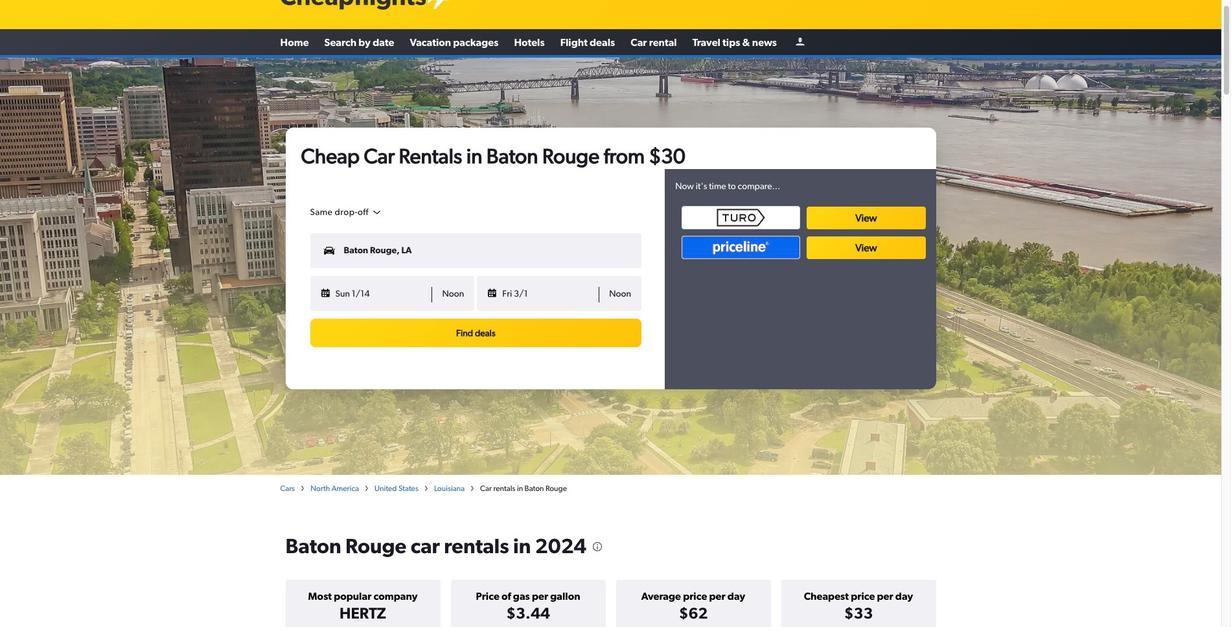 Task type: vqa. For each thing, say whether or not it's contained in the screenshot.
the Baton Rouge image
yes



Task type: describe. For each thing, give the bounding box(es) containing it.
priceline image
[[682, 236, 801, 259]]

autoeurope image
[[826, 238, 891, 249]]

expedia image
[[711, 237, 776, 251]]



Task type: locate. For each thing, give the bounding box(es) containing it.
turo image
[[682, 206, 801, 229]]

Car drop-off location Same drop-off field
[[310, 207, 383, 218]]

None text field
[[310, 233, 642, 268], [310, 276, 642, 311], [310, 233, 642, 268], [310, 276, 642, 311]]

baton rouge image
[[0, 58, 1222, 475]]



